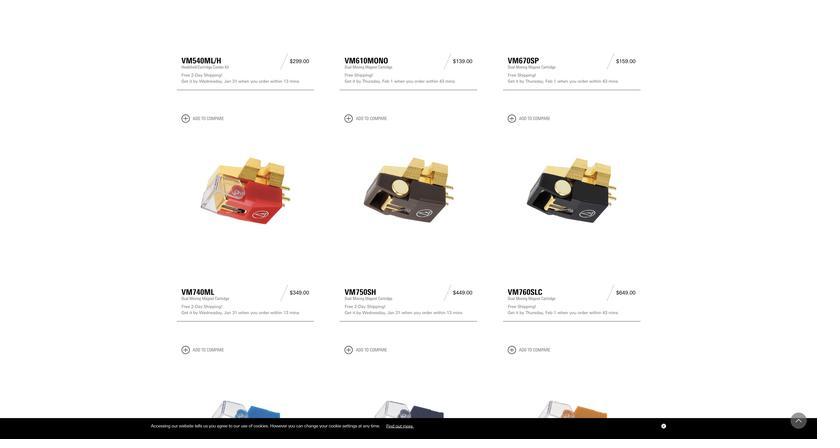 Task type: describe. For each thing, give the bounding box(es) containing it.
add for add to compare button for vmn20eb image
[[356, 348, 364, 353]]

by down vm740ml
[[193, 311, 198, 316]]

free down 'vm610mono'
[[345, 73, 353, 78]]

1 down 'vm760slc dual moving magnet cartridge'
[[554, 311, 557, 316]]

add to compare for vmn10cb image
[[193, 348, 224, 353]]

dual for vm760slc
[[508, 296, 515, 301]]

moving for vm610mono
[[353, 65, 365, 70]]

mins down $299.00
[[290, 79, 299, 84]]

1 for vm670sp
[[554, 79, 557, 84]]

to for add to compare button corresponding to vmn10cb image
[[201, 348, 206, 353]]

shipping! down vm740ml dual moving magnet cartridge
[[204, 305, 222, 309]]

cartridge for vm750sh
[[378, 296, 393, 301]]

free shipping! get it by thursday, feb 1 when you order within 43 mins for vm610mono
[[345, 73, 455, 84]]

to for add to compare button associated with vm740ml image
[[201, 116, 206, 121]]

kit
[[225, 65, 229, 70]]

divider line image for vm760slc
[[605, 285, 617, 301]]

$139.00
[[453, 58, 473, 65]]

free 2 -day shipping! get it by wednesday, jan 31 when you order within 13 mins for vm740ml
[[182, 305, 299, 316]]

headshell/cartridge
[[182, 65, 212, 70]]

13 for vm740ml
[[284, 311, 289, 316]]

mins down $349.00
[[290, 311, 299, 316]]

- for vm740ml
[[194, 305, 195, 309]]

by down headshell/cartridge
[[193, 79, 198, 84]]

add for add to compare button for vm750sh image
[[356, 116, 364, 121]]

find out more.
[[386, 424, 414, 429]]

compare for vmn10cb image
[[207, 348, 224, 353]]

divider line image for vm750sh
[[442, 285, 453, 301]]

to for add to compare button for vm750sh image
[[365, 116, 369, 121]]

shipping! down vm610mono dual moving magnet cartridge at left top
[[355, 73, 373, 78]]

compare for vm760slc "image"
[[533, 116, 551, 121]]

get down vm610mono dual moving magnet cartridge at left top
[[345, 79, 352, 84]]

however
[[270, 424, 287, 429]]

$449.00
[[453, 290, 473, 296]]

shipping! down vm750sh dual moving magnet cartridge on the left bottom
[[367, 305, 386, 309]]

add to compare for vm740ml image
[[193, 116, 224, 121]]

thursday, down 'vm760slc dual moving magnet cartridge'
[[526, 311, 545, 316]]

moving for vm670sp
[[516, 65, 528, 70]]

find
[[386, 424, 395, 429]]

mins down $159.00
[[609, 79, 619, 84]]

more.
[[403, 424, 414, 429]]

mins down $139.00
[[446, 79, 455, 84]]

31 for vm740ml
[[233, 311, 237, 316]]

dual for vm750sh
[[345, 296, 352, 301]]

vmn10cb image
[[182, 360, 309, 440]]

- for vm750sh
[[357, 305, 358, 309]]

free down vm760slc
[[508, 305, 517, 309]]

compare for vmn30en image
[[533, 348, 551, 353]]

get down headshell/cartridge
[[182, 79, 188, 84]]

- down headshell/cartridge
[[194, 73, 195, 78]]

magnet for vm750sh
[[365, 296, 378, 301]]

dual for vm740ml
[[182, 296, 189, 301]]

shipping! down 'vm760slc dual moving magnet cartridge'
[[518, 305, 536, 309]]

$349.00
[[290, 290, 309, 296]]

31 for vm750sh
[[396, 311, 401, 316]]

free down headshell/cartridge
[[182, 73, 190, 78]]

compare for vmn20eb image
[[370, 348, 387, 353]]

add to compare for vm760slc "image"
[[520, 116, 551, 121]]

by down vm670sp
[[520, 79, 525, 84]]

divider line image for vm740ml
[[279, 285, 290, 301]]

us
[[203, 424, 208, 429]]

$649.00
[[617, 290, 636, 296]]

moving for vm760slc
[[516, 296, 528, 301]]

mins down the $449.00
[[453, 311, 463, 316]]

out
[[396, 424, 402, 429]]

1 for vm610mono
[[391, 79, 393, 84]]

add for add to compare button associated with vm760slc "image"
[[520, 116, 527, 121]]

mins down the $649.00
[[609, 311, 619, 316]]

by down vm610mono dual moving magnet cartridge at left top
[[357, 79, 361, 84]]

moving for vm740ml
[[190, 296, 201, 301]]

feb for vm670sp
[[546, 79, 553, 84]]

thursday, for vm610mono
[[363, 79, 381, 84]]

cartridge for vm610mono
[[378, 65, 393, 70]]

get down vm760slc
[[508, 311, 515, 316]]

2 down headshell/cartridge
[[191, 73, 194, 78]]

change
[[304, 424, 318, 429]]

cartridge for vm740ml
[[215, 296, 229, 301]]

tells
[[195, 424, 202, 429]]

2 our from the left
[[234, 424, 240, 429]]

add for add to compare button associated with vm740ml image
[[193, 116, 200, 121]]

day for vm750sh
[[358, 305, 366, 309]]

$299.00
[[290, 58, 309, 65]]

43 for vm670sp
[[603, 79, 608, 84]]

free shipping! get it by thursday, feb 1 when you order within 43 mins for vm670sp
[[508, 73, 619, 84]]

vm540ml/h headshell/cartridge combo kit
[[182, 56, 229, 70]]

thursday, for vm670sp
[[526, 79, 545, 84]]

it down vm740ml
[[190, 311, 192, 316]]

to for add to compare button for vmn20eb image
[[365, 348, 369, 353]]

jan for vm740ml
[[224, 311, 231, 316]]

feb down 'vm760slc dual moving magnet cartridge'
[[546, 311, 553, 316]]

feb for vm610mono
[[383, 79, 390, 84]]

dual for vm610mono
[[345, 65, 352, 70]]

add to compare for vmn30en image
[[520, 348, 551, 353]]

add to compare button for vm750sh image
[[345, 115, 387, 123]]

your
[[320, 424, 328, 429]]

vmn30en image
[[508, 360, 636, 440]]

$159.00
[[617, 58, 636, 65]]

free down vm750sh
[[345, 305, 353, 309]]

wednesday, down combo on the top of the page
[[199, 79, 223, 84]]

vm540ml/h
[[182, 56, 221, 65]]



Task type: vqa. For each thing, say whether or not it's contained in the screenshot.
Thursday,
yes



Task type: locate. For each thing, give the bounding box(es) containing it.
to
[[201, 116, 206, 121], [365, 116, 369, 121], [528, 116, 532, 121], [201, 348, 206, 353], [365, 348, 369, 353], [528, 348, 532, 353], [229, 424, 233, 429]]

cartridge inside vm750sh dual moving magnet cartridge
[[378, 296, 393, 301]]

cartridge for vm760slc
[[542, 296, 556, 301]]

divider line image for vm540ml/h
[[279, 53, 290, 70]]

dual inside vm670sp dual moving magnet cartridge
[[508, 65, 515, 70]]

day for vm740ml
[[195, 305, 203, 309]]

free shipping! get it by thursday, feb 1 when you order within 43 mins
[[345, 73, 455, 84], [508, 73, 619, 84], [508, 305, 619, 316]]

1 down vm610mono dual moving magnet cartridge at left top
[[391, 79, 393, 84]]

add for add to compare button corresponding to vmn10cb image
[[193, 348, 200, 353]]

cookie
[[329, 424, 341, 429]]

- down vm750sh
[[357, 305, 358, 309]]

add to compare for vmn20eb image
[[356, 348, 387, 353]]

shipping! down combo on the top of the page
[[204, 73, 222, 78]]

43 for vm610mono
[[440, 79, 445, 84]]

add to compare button for vm740ml image
[[182, 115, 224, 123]]

magnet for vm760slc
[[529, 296, 541, 301]]

0 horizontal spatial our
[[172, 424, 178, 429]]

add
[[193, 116, 200, 121], [356, 116, 364, 121], [520, 116, 527, 121], [193, 348, 200, 353], [356, 348, 364, 353], [520, 348, 527, 353]]

vm610mono dual moving magnet cartridge
[[345, 56, 393, 70]]

moving inside vm750sh dual moving magnet cartridge
[[353, 296, 365, 301]]

our left the use
[[234, 424, 240, 429]]

compare for vm750sh image
[[370, 116, 387, 121]]

combo
[[213, 65, 224, 70]]

vm610mono
[[345, 56, 388, 65]]

add to compare button for vmn20eb image
[[345, 346, 387, 354]]

wednesday, down vm750sh dual moving magnet cartridge on the left bottom
[[363, 311, 386, 316]]

2 down vm750sh
[[355, 305, 357, 309]]

add to compare for vm750sh image
[[356, 116, 387, 121]]

magnet for vm740ml
[[202, 296, 214, 301]]

magnet inside vm750sh dual moving magnet cartridge
[[365, 296, 378, 301]]

free down vm670sp
[[508, 73, 517, 78]]

it
[[190, 79, 192, 84], [353, 79, 355, 84], [516, 79, 519, 84], [190, 311, 192, 316], [353, 311, 355, 316], [516, 311, 519, 316]]

cartridge inside vm610mono dual moving magnet cartridge
[[378, 65, 393, 70]]

use
[[241, 424, 248, 429]]

vm750sh dual moving magnet cartridge
[[345, 288, 393, 301]]

compare
[[207, 116, 224, 121], [370, 116, 387, 121], [533, 116, 551, 121], [207, 348, 224, 353], [370, 348, 387, 353], [533, 348, 551, 353]]

wednesday, for vm750sh
[[363, 311, 386, 316]]

wednesday, for vm740ml
[[199, 311, 223, 316]]

1 down vm670sp dual moving magnet cartridge
[[554, 79, 557, 84]]

1
[[391, 79, 393, 84], [554, 79, 557, 84], [554, 311, 557, 316]]

day
[[195, 73, 203, 78], [195, 305, 203, 309], [358, 305, 366, 309]]

find out more. link
[[382, 421, 419, 431]]

when
[[239, 79, 249, 84], [394, 79, 405, 84], [558, 79, 569, 84], [239, 311, 249, 316], [402, 311, 413, 316], [558, 311, 569, 316]]

dual inside vm740ml dual moving magnet cartridge
[[182, 296, 189, 301]]

our
[[172, 424, 178, 429], [234, 424, 240, 429]]

add to compare button for vmn30en image
[[508, 346, 551, 354]]

cartridge for vm670sp
[[542, 65, 556, 70]]

wednesday, down vm740ml dual moving magnet cartridge
[[199, 311, 223, 316]]

magnet inside vm670sp dual moving magnet cartridge
[[529, 65, 541, 70]]

jan
[[224, 79, 231, 84], [224, 311, 231, 316], [388, 311, 395, 316]]

vm750sh
[[345, 288, 376, 297]]

shipping! down vm670sp dual moving magnet cartridge
[[518, 73, 536, 78]]

magnet inside 'vm760slc dual moving magnet cartridge'
[[529, 296, 541, 301]]

add to compare
[[193, 116, 224, 121], [356, 116, 387, 121], [520, 116, 551, 121], [193, 348, 224, 353], [356, 348, 387, 353], [520, 348, 551, 353]]

moving inside vm670sp dual moving magnet cartridge
[[516, 65, 528, 70]]

jan down kit
[[224, 79, 231, 84]]

cross image
[[663, 425, 665, 428]]

moving inside vm740ml dual moving magnet cartridge
[[190, 296, 201, 301]]

order
[[259, 79, 269, 84], [415, 79, 425, 84], [578, 79, 588, 84], [259, 311, 269, 316], [422, 311, 433, 316], [578, 311, 588, 316]]

divider line image for vm670sp
[[605, 53, 617, 70]]

by down vm750sh
[[357, 311, 361, 316]]

magnet for vm670sp
[[529, 65, 541, 70]]

shipping!
[[204, 73, 222, 78], [355, 73, 373, 78], [518, 73, 536, 78], [204, 305, 222, 309], [367, 305, 386, 309], [518, 305, 536, 309]]

to for add to compare button associated with vm760slc "image"
[[528, 116, 532, 121]]

magnet for vm610mono
[[365, 65, 378, 70]]

any
[[363, 424, 370, 429]]

day down headshell/cartridge
[[195, 73, 203, 78]]

moving inside 'vm760slc dual moving magnet cartridge'
[[516, 296, 528, 301]]

31
[[233, 79, 237, 84], [233, 311, 237, 316], [396, 311, 401, 316]]

43
[[440, 79, 445, 84], [603, 79, 608, 84], [603, 311, 608, 316]]

vm760slc image
[[508, 128, 636, 256]]

to for add to compare button corresponding to vmn30en image
[[528, 348, 532, 353]]

magnet
[[365, 65, 378, 70], [529, 65, 541, 70], [202, 296, 214, 301], [365, 296, 378, 301], [529, 296, 541, 301]]

it down vm750sh
[[353, 311, 355, 316]]

day down vm740ml dual moving magnet cartridge
[[195, 305, 203, 309]]

moving
[[353, 65, 365, 70], [516, 65, 528, 70], [190, 296, 201, 301], [353, 296, 365, 301], [516, 296, 528, 301]]

free
[[182, 73, 190, 78], [345, 73, 353, 78], [508, 73, 517, 78], [182, 305, 190, 309], [345, 305, 353, 309], [508, 305, 517, 309]]

can
[[296, 424, 303, 429]]

you
[[251, 79, 258, 84], [407, 79, 414, 84], [570, 79, 577, 84], [251, 311, 258, 316], [414, 311, 421, 316], [570, 311, 577, 316], [209, 424, 216, 429], [288, 424, 295, 429]]

it down headshell/cartridge
[[190, 79, 192, 84]]

jan down vm740ml dual moving magnet cartridge
[[224, 311, 231, 316]]

cartridge inside vm670sp dual moving magnet cartridge
[[542, 65, 556, 70]]

add to compare button for vm760slc "image"
[[508, 115, 551, 123]]

add to compare button
[[182, 115, 224, 123], [345, 115, 387, 123], [508, 115, 551, 123], [182, 346, 224, 354], [345, 346, 387, 354], [508, 346, 551, 354]]

it down vm670sp
[[516, 79, 519, 84]]

by down vm760slc
[[520, 311, 525, 316]]

get down vm740ml
[[182, 311, 188, 316]]

feb down vm610mono dual moving magnet cartridge at left top
[[383, 79, 390, 84]]

free 2 -day shipping! get it by wednesday, jan 31 when you order within 13 mins for vm750sh
[[345, 305, 463, 316]]

thursday,
[[363, 79, 381, 84], [526, 79, 545, 84], [526, 311, 545, 316]]

moving for vm750sh
[[353, 296, 365, 301]]

2 for vm750sh
[[355, 305, 357, 309]]

accessing
[[151, 424, 170, 429]]

vm670sp
[[508, 56, 539, 65]]

cartridge inside vm740ml dual moving magnet cartridge
[[215, 296, 229, 301]]

settings
[[343, 424, 357, 429]]

get down vm670sp
[[508, 79, 515, 84]]

dual for vm670sp
[[508, 65, 515, 70]]

13
[[284, 79, 289, 84], [284, 311, 289, 316], [447, 311, 452, 316]]

thursday, down vm610mono dual moving magnet cartridge at left top
[[363, 79, 381, 84]]

dual
[[345, 65, 352, 70], [508, 65, 515, 70], [182, 296, 189, 301], [345, 296, 352, 301], [508, 296, 515, 301]]

jan down vm750sh dual moving magnet cartridge on the left bottom
[[388, 311, 395, 316]]

magnet inside vm610mono dual moving magnet cartridge
[[365, 65, 378, 70]]

arrow up image
[[796, 418, 802, 424]]

it down vm760slc
[[516, 311, 519, 316]]

add for add to compare button corresponding to vmn30en image
[[520, 348, 527, 353]]

vm740ml dual moving magnet cartridge
[[182, 288, 229, 301]]

add to compare button for vmn10cb image
[[182, 346, 224, 354]]

cartridge inside 'vm760slc dual moving magnet cartridge'
[[542, 296, 556, 301]]

moving inside vm610mono dual moving magnet cartridge
[[353, 65, 365, 70]]

free down vm740ml
[[182, 305, 190, 309]]

time.
[[371, 424, 381, 429]]

vm670sp dual moving magnet cartridge
[[508, 56, 556, 70]]

divider line image
[[279, 53, 290, 70], [442, 53, 453, 70], [605, 53, 617, 70], [279, 285, 290, 301], [442, 285, 453, 301], [605, 285, 617, 301]]

2 down vm740ml
[[191, 305, 194, 309]]

of
[[249, 424, 253, 429]]

dual inside vm750sh dual moving magnet cartridge
[[345, 296, 352, 301]]

vm740ml
[[182, 288, 214, 297]]

magnet inside vm740ml dual moving magnet cartridge
[[202, 296, 214, 301]]

by
[[193, 79, 198, 84], [357, 79, 361, 84], [520, 79, 525, 84], [193, 311, 198, 316], [357, 311, 361, 316], [520, 311, 525, 316]]

divider line image for vm610mono
[[442, 53, 453, 70]]

accessing our website tells us you agree to our use of cookies. however you can change your cookie settings at any time.
[[151, 424, 382, 429]]

mins
[[290, 79, 299, 84], [446, 79, 455, 84], [609, 79, 619, 84], [290, 311, 299, 316], [453, 311, 463, 316], [609, 311, 619, 316]]

agree
[[217, 424, 228, 429]]

vm740ml image
[[182, 128, 309, 256]]

vmn20eb image
[[345, 360, 473, 440]]

compare for vm740ml image
[[207, 116, 224, 121]]

thursday, down vm670sp dual moving magnet cartridge
[[526, 79, 545, 84]]

wednesday,
[[199, 79, 223, 84], [199, 311, 223, 316], [363, 311, 386, 316]]

website
[[179, 424, 194, 429]]

dual inside 'vm760slc dual moving magnet cartridge'
[[508, 296, 515, 301]]

- down vm740ml
[[194, 305, 195, 309]]

get down vm750sh
[[345, 311, 352, 316]]

cartridge
[[378, 65, 393, 70], [542, 65, 556, 70], [215, 296, 229, 301], [378, 296, 393, 301], [542, 296, 556, 301]]

13 for vm750sh
[[447, 311, 452, 316]]

-
[[194, 73, 195, 78], [194, 305, 195, 309], [357, 305, 358, 309]]

vm760slc dual moving magnet cartridge
[[508, 288, 556, 301]]

2 for vm740ml
[[191, 305, 194, 309]]

day down vm750sh dual moving magnet cartridge on the left bottom
[[358, 305, 366, 309]]

dual inside vm610mono dual moving magnet cartridge
[[345, 65, 352, 70]]

it down vm610mono dual moving magnet cartridge at left top
[[353, 79, 355, 84]]

feb
[[383, 79, 390, 84], [546, 79, 553, 84], [546, 311, 553, 316]]

vm750sh image
[[345, 128, 473, 256]]

vm760slc
[[508, 288, 543, 297]]

our left website
[[172, 424, 178, 429]]

within
[[270, 79, 283, 84], [426, 79, 438, 84], [590, 79, 602, 84], [270, 311, 283, 316], [434, 311, 446, 316], [590, 311, 602, 316]]

feb down vm670sp dual moving magnet cartridge
[[546, 79, 553, 84]]

2
[[191, 73, 194, 78], [191, 305, 194, 309], [355, 305, 357, 309]]

1 our from the left
[[172, 424, 178, 429]]

cookies.
[[254, 424, 269, 429]]

get
[[182, 79, 188, 84], [345, 79, 352, 84], [508, 79, 515, 84], [182, 311, 188, 316], [345, 311, 352, 316], [508, 311, 515, 316]]

1 horizontal spatial our
[[234, 424, 240, 429]]

free 2 -day shipping! get it by wednesday, jan 31 when you order within 13 mins
[[182, 73, 299, 84], [182, 305, 299, 316], [345, 305, 463, 316]]

jan for vm750sh
[[388, 311, 395, 316]]

at
[[358, 424, 362, 429]]



